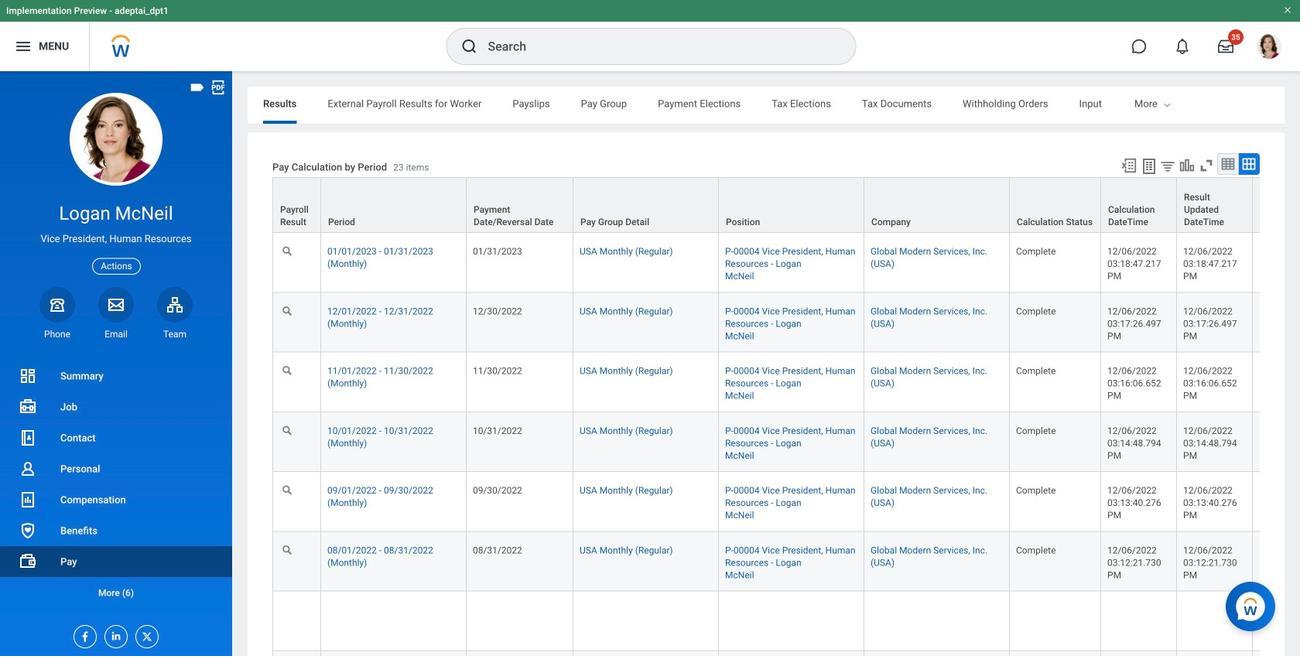 Task type: vqa. For each thing, say whether or not it's contained in the screenshot.
the topmost Support
no



Task type: locate. For each thing, give the bounding box(es) containing it.
8 row from the top
[[272, 592, 1300, 651]]

9 row from the top
[[272, 651, 1300, 656]]

4 complete element from the top
[[1016, 422, 1056, 436]]

toolbar
[[1114, 153, 1260, 177]]

2 complete element from the top
[[1016, 303, 1056, 317]]

navigation pane region
[[0, 71, 232, 656]]

view team image
[[166, 295, 184, 314]]

x image
[[136, 626, 153, 643]]

4 column header from the left
[[574, 177, 719, 234]]

7 row from the top
[[272, 532, 1300, 592]]

row
[[272, 177, 1300, 234], [272, 233, 1300, 293], [272, 293, 1300, 353], [272, 353, 1300, 412], [272, 412, 1300, 472], [272, 472, 1300, 532], [272, 532, 1300, 592], [272, 592, 1300, 651], [272, 651, 1300, 656]]

4 row from the top
[[272, 353, 1300, 412]]

export to excel image
[[1121, 157, 1138, 174]]

1 row from the top
[[272, 177, 1300, 234]]

5 column header from the left
[[719, 177, 865, 234]]

benefits image
[[19, 522, 37, 540]]

list
[[0, 361, 232, 608]]

close environment banner image
[[1283, 5, 1293, 15]]

banner
[[0, 0, 1300, 71]]

column header
[[272, 177, 321, 234], [321, 177, 467, 234], [467, 177, 574, 234], [574, 177, 719, 234], [719, 177, 865, 234]]

inbox large image
[[1218, 39, 1234, 54]]

5 row from the top
[[272, 412, 1300, 472]]

select to filter grid data image
[[1159, 158, 1176, 174]]

fullscreen image
[[1198, 157, 1215, 174]]

phone logan mcneil element
[[39, 328, 75, 341]]

1 complete element from the top
[[1016, 243, 1056, 257]]

email logan mcneil element
[[98, 328, 134, 341]]

job image
[[19, 398, 37, 416]]

mail image
[[107, 295, 125, 314]]

complete element
[[1016, 243, 1056, 257], [1016, 303, 1056, 317], [1016, 363, 1056, 377], [1016, 422, 1056, 436], [1016, 482, 1056, 496], [1016, 542, 1056, 556]]

5 complete element from the top
[[1016, 482, 1056, 496]]

tab list
[[248, 87, 1300, 124]]

phone image
[[46, 295, 68, 314]]

3 complete element from the top
[[1016, 363, 1056, 377]]

cell
[[272, 592, 321, 651], [321, 592, 467, 651], [467, 592, 574, 651], [574, 592, 719, 651], [719, 592, 865, 651], [865, 592, 1010, 651], [1010, 592, 1101, 651], [1101, 592, 1177, 651], [1177, 592, 1253, 651], [1253, 592, 1300, 651], [272, 651, 321, 656], [321, 651, 467, 656], [467, 651, 574, 656], [574, 651, 719, 656], [719, 651, 865, 656], [865, 651, 1010, 656], [1010, 651, 1101, 656], [1101, 651, 1177, 656], [1177, 651, 1253, 656], [1253, 651, 1300, 656]]

tag image
[[189, 79, 206, 96]]

pay image
[[19, 553, 37, 571]]



Task type: describe. For each thing, give the bounding box(es) containing it.
justify image
[[14, 37, 33, 56]]

Search Workday  search field
[[488, 29, 824, 63]]

facebook image
[[74, 626, 91, 643]]

summary image
[[19, 367, 37, 385]]

6 row from the top
[[272, 472, 1300, 532]]

export to worksheets image
[[1140, 157, 1159, 176]]

6 complete element from the top
[[1016, 542, 1056, 556]]

table image
[[1221, 156, 1236, 172]]

search image
[[460, 37, 479, 56]]

1 column header from the left
[[272, 177, 321, 234]]

personal image
[[19, 460, 37, 478]]

2 row from the top
[[272, 233, 1300, 293]]

linkedin image
[[105, 626, 122, 642]]

2 column header from the left
[[321, 177, 467, 234]]

compensation image
[[19, 491, 37, 509]]

view printable version (pdf) image
[[210, 79, 227, 96]]

profile logan mcneil image
[[1257, 34, 1282, 62]]

team logan mcneil element
[[157, 328, 193, 341]]

contact image
[[19, 429, 37, 447]]

expand table image
[[1242, 156, 1257, 172]]

notifications large image
[[1175, 39, 1190, 54]]

3 column header from the left
[[467, 177, 574, 234]]

3 row from the top
[[272, 293, 1300, 353]]



